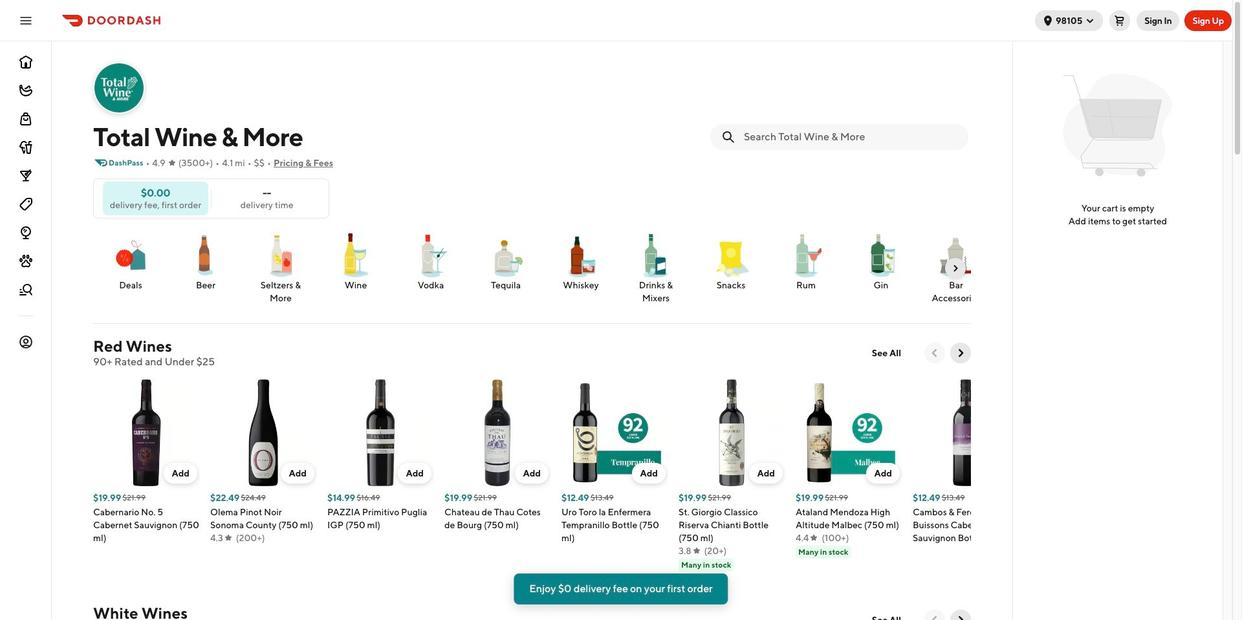 Task type: describe. For each thing, give the bounding box(es) containing it.
uro toro la enfermera tempranillo bottle (750 ml) image
[[562, 380, 669, 487]]

pazzia primitivo puglia igp (750 ml) image
[[328, 380, 434, 487]]

0 items, open order cart image
[[1116, 15, 1126, 26]]

previous button of carousel image
[[929, 614, 942, 621]]

total wine & more image
[[95, 63, 144, 113]]

cabernario no. 5 cabernet sauvignon (750 ml) image
[[93, 380, 200, 487]]

deals image
[[107, 232, 154, 279]]

beer image
[[183, 232, 229, 279]]

next button of carousel image for previous button of carousel image
[[955, 347, 968, 360]]

wine image
[[333, 232, 379, 279]]

cambos & feret les buissons cabernet sauvignon bottle (750 ml) image
[[913, 380, 1020, 487]]

bar accessories image
[[933, 232, 980, 279]]



Task type: vqa. For each thing, say whether or not it's contained in the screenshot.
Deli
no



Task type: locate. For each thing, give the bounding box(es) containing it.
gin image
[[858, 232, 905, 279]]

next button of carousel image
[[955, 347, 968, 360], [955, 614, 968, 621]]

open menu image
[[18, 13, 34, 28]]

next button of carousel image for previous button of carousel icon
[[955, 614, 968, 621]]

0 vertical spatial next button of carousel image
[[955, 347, 968, 360]]

empty retail cart image
[[1058, 65, 1179, 186]]

rum image
[[783, 232, 830, 279]]

chateau de thau cotes de bourg (750 ml) image
[[445, 380, 552, 487]]

whiskey image
[[558, 232, 605, 279]]

Search Total Wine & More search field
[[744, 130, 959, 144]]

1 next button of carousel image from the top
[[955, 347, 968, 360]]

next image
[[951, 263, 961, 274]]

next button of carousel image right previous button of carousel icon
[[955, 614, 968, 621]]

previous button of carousel image
[[929, 347, 942, 360]]

seltzers & more image
[[258, 232, 304, 279]]

drinks & mixers image
[[633, 232, 680, 279]]

st. giorgio classico riserva chianti bottle (750 ml) image
[[679, 380, 786, 487]]

vodka image
[[408, 232, 454, 279]]

snacks image
[[708, 232, 755, 279]]

ataland mendoza high altitude malbec (750 ml) image
[[796, 380, 903, 487]]

olema pinot noir sonoma county (750 ml) image
[[210, 380, 317, 487]]

tequila image
[[483, 232, 530, 279]]

2 next button of carousel image from the top
[[955, 614, 968, 621]]

1 vertical spatial next button of carousel image
[[955, 614, 968, 621]]

next button of carousel image right previous button of carousel image
[[955, 347, 968, 360]]



